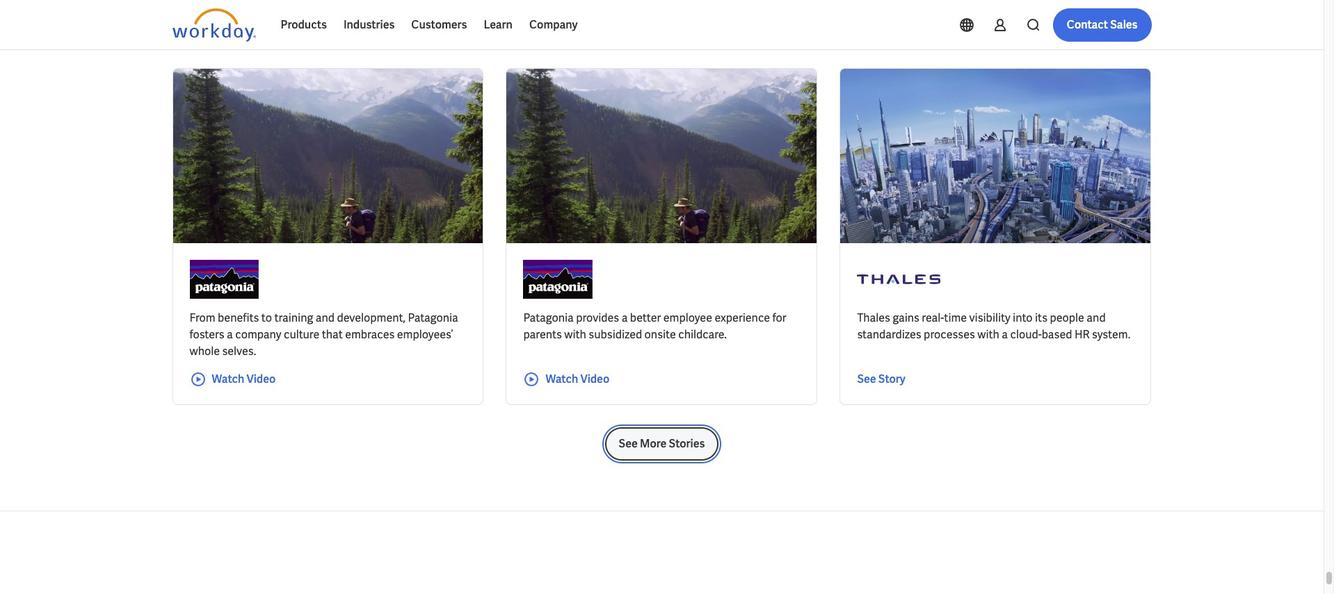 Task type: locate. For each thing, give the bounding box(es) containing it.
from
[[190, 311, 215, 325]]

1 vertical spatial story
[[879, 372, 906, 387]]

culture
[[284, 327, 320, 342]]

see story link left the "industry"
[[190, 12, 238, 28]]

benefits
[[218, 311, 259, 325]]

patagonia image up benefits
[[190, 260, 259, 299]]

and up hr
[[1087, 311, 1106, 325]]

clear
[[544, 15, 567, 28]]

visibility
[[969, 311, 1011, 325]]

see story link
[[190, 12, 238, 28], [857, 371, 906, 388]]

industry
[[257, 15, 294, 28]]

2 with from the left
[[978, 327, 1000, 342]]

2 patagonia from the left
[[523, 311, 574, 325]]

development,
[[337, 311, 406, 325]]

story right topic
[[211, 12, 238, 27]]

patagonia provides a better employee experience for parents with subsidized onsite childcare.
[[523, 311, 787, 342]]

1 horizontal spatial more
[[640, 437, 667, 451]]

1 vertical spatial see story
[[857, 372, 906, 387]]

1 vertical spatial see
[[857, 372, 876, 387]]

watch video for from benefits to training and development, patagonia fosters a company culture that embraces employees' whole selves.
[[212, 372, 276, 387]]

1 patagonia image from the left
[[190, 260, 259, 299]]

story down "standardizes"
[[879, 372, 906, 387]]

1 horizontal spatial see story link
[[857, 371, 906, 388]]

company button
[[521, 8, 586, 42]]

more right customers
[[477, 15, 501, 28]]

2 patagonia image from the left
[[523, 260, 593, 299]]

see story down "standardizes"
[[857, 372, 906, 387]]

story
[[211, 12, 238, 27], [879, 372, 906, 387]]

hr
[[1075, 327, 1090, 342]]

video for from benefits to training and development, patagonia fosters a company culture that embraces employees' whole selves.
[[247, 372, 276, 387]]

products button
[[272, 8, 335, 42]]

0 horizontal spatial a
[[227, 327, 233, 342]]

0 horizontal spatial and
[[316, 311, 335, 325]]

see story link down "standardizes"
[[857, 371, 906, 388]]

patagonia up parents
[[523, 311, 574, 325]]

0 vertical spatial see story
[[190, 12, 238, 27]]

patagonia up employees'
[[408, 311, 458, 325]]

0 horizontal spatial story
[[211, 12, 238, 27]]

more
[[477, 15, 501, 28], [640, 437, 667, 451]]

patagonia
[[408, 311, 458, 325], [523, 311, 574, 325]]

see more stories button
[[605, 428, 719, 461]]

its
[[1035, 311, 1048, 325]]

0 horizontal spatial see
[[190, 12, 209, 27]]

0 vertical spatial more
[[477, 15, 501, 28]]

1 horizontal spatial see story
[[857, 372, 906, 387]]

time
[[944, 311, 967, 325]]

selves.
[[222, 344, 256, 359]]

1 horizontal spatial see
[[619, 437, 638, 451]]

business
[[344, 15, 384, 28]]

1 patagonia from the left
[[408, 311, 458, 325]]

parents
[[523, 327, 562, 342]]

see inside button
[[619, 437, 638, 451]]

2 vertical spatial see
[[619, 437, 638, 451]]

and
[[316, 311, 335, 325], [1087, 311, 1106, 325]]

a up subsidized
[[622, 311, 628, 325]]

patagonia image up the provides
[[523, 260, 593, 299]]

0 vertical spatial story
[[211, 12, 238, 27]]

a left cloud-
[[1002, 327, 1008, 342]]

a inside from benefits to training and development, patagonia fosters a company culture that embraces employees' whole selves.
[[227, 327, 233, 342]]

0 horizontal spatial see story
[[190, 12, 238, 27]]

patagonia image for patagonia
[[523, 260, 593, 299]]

2 horizontal spatial see
[[857, 372, 876, 387]]

company
[[529, 17, 578, 32]]

1 horizontal spatial story
[[879, 372, 906, 387]]

1 vertical spatial see story link
[[857, 371, 906, 388]]

embraces
[[345, 327, 395, 342]]

watch video link
[[523, 12, 610, 28], [190, 371, 276, 388], [523, 371, 610, 388]]

0 horizontal spatial with
[[564, 327, 586, 342]]

cloud-
[[1010, 327, 1042, 342]]

0 horizontal spatial patagonia
[[408, 311, 458, 325]]

business outcome
[[344, 15, 427, 28]]

story for bottommost see story link
[[879, 372, 906, 387]]

Search Customer Stories text field
[[954, 9, 1125, 33]]

2 and from the left
[[1087, 311, 1106, 325]]

0 horizontal spatial see story link
[[190, 12, 238, 28]]

watch video link for from benefits to training and development, patagonia fosters a company culture that embraces employees' whole selves.
[[190, 371, 276, 388]]

1 horizontal spatial a
[[622, 311, 628, 325]]

system.
[[1092, 327, 1131, 342]]

0 vertical spatial see
[[190, 12, 209, 27]]

patagonia image
[[190, 260, 259, 299], [523, 260, 593, 299]]

patagonia image for from
[[190, 260, 259, 299]]

topic button
[[172, 8, 235, 35]]

watch
[[546, 12, 578, 27], [212, 372, 244, 387], [546, 372, 578, 387]]

see story
[[190, 12, 238, 27], [857, 372, 906, 387]]

1 and from the left
[[316, 311, 335, 325]]

1 horizontal spatial with
[[978, 327, 1000, 342]]

0 horizontal spatial more
[[477, 15, 501, 28]]

a
[[622, 311, 628, 325], [227, 327, 233, 342], [1002, 327, 1008, 342]]

a down benefits
[[227, 327, 233, 342]]

with
[[564, 327, 586, 342], [978, 327, 1000, 342]]

see
[[190, 12, 209, 27], [857, 372, 876, 387], [619, 437, 638, 451]]

1 with from the left
[[564, 327, 586, 342]]

1 horizontal spatial patagonia image
[[523, 260, 593, 299]]

video
[[581, 12, 610, 27], [247, 372, 276, 387], [581, 372, 610, 387]]

industries
[[344, 17, 395, 32]]

1 horizontal spatial patagonia
[[523, 311, 574, 325]]

see story left the "industry"
[[190, 12, 238, 27]]

video down selves.
[[247, 372, 276, 387]]

video for patagonia provides a better employee experience for parents with subsidized onsite childcare.
[[581, 372, 610, 387]]

contact sales link
[[1053, 8, 1152, 42]]

with down visibility
[[978, 327, 1000, 342]]

better
[[630, 311, 661, 325]]

2 horizontal spatial a
[[1002, 327, 1008, 342]]

video down subsidized
[[581, 372, 610, 387]]

with down the provides
[[564, 327, 586, 342]]

1 vertical spatial more
[[640, 437, 667, 451]]

1 horizontal spatial and
[[1087, 311, 1106, 325]]

and up that
[[316, 311, 335, 325]]

0 horizontal spatial patagonia image
[[190, 260, 259, 299]]

story for topmost see story link
[[211, 12, 238, 27]]

more left stories
[[640, 437, 667, 451]]

real-
[[922, 311, 944, 325]]

provides
[[576, 311, 619, 325]]

watch video
[[546, 12, 610, 27], [212, 372, 276, 387], [546, 372, 610, 387]]



Task type: vqa. For each thing, say whether or not it's contained in the screenshot.
focus in Kendik explains that employees want to perform fewer mundane tasks and focus on bigger priorities as part of a simplified and seamless digital work experience.
no



Task type: describe. For each thing, give the bounding box(es) containing it.
onsite
[[645, 327, 676, 342]]

see story for topmost see story link
[[190, 12, 238, 27]]

customers button
[[403, 8, 475, 42]]

see more stories
[[619, 437, 705, 451]]

0 vertical spatial see story link
[[190, 12, 238, 28]]

clear all
[[544, 15, 581, 28]]

experience
[[715, 311, 770, 325]]

see for bottommost see story link
[[857, 372, 876, 387]]

sales
[[1110, 17, 1138, 32]]

thales gains real-time visibility into its people and standardizes processes with a cloud-based hr system.
[[857, 311, 1131, 342]]

clear all button
[[540, 8, 585, 35]]

that
[[322, 327, 343, 342]]

see story for bottommost see story link
[[857, 372, 906, 387]]

with inside thales gains real-time visibility into its people and standardizes processes with a cloud-based hr system.
[[978, 327, 1000, 342]]

a inside thales gains real-time visibility into its people and standardizes processes with a cloud-based hr system.
[[1002, 327, 1008, 342]]

childcare.
[[678, 327, 727, 342]]

company
[[235, 327, 281, 342]]

all
[[569, 15, 581, 28]]

with inside patagonia provides a better employee experience for parents with subsidized onsite childcare.
[[564, 327, 586, 342]]

from benefits to training and development, patagonia fosters a company culture that embraces employees' whole selves.
[[190, 311, 458, 359]]

see for topmost see story link
[[190, 12, 209, 27]]

topic
[[183, 15, 207, 28]]

training
[[274, 311, 313, 325]]

watch video for patagonia provides a better employee experience for parents with subsidized onsite childcare.
[[546, 372, 610, 387]]

for
[[773, 311, 787, 325]]

into
[[1013, 311, 1033, 325]]

customers
[[411, 17, 467, 32]]

people
[[1050, 311, 1085, 325]]

more button
[[466, 8, 529, 35]]

standardizes
[[857, 327, 922, 342]]

based
[[1042, 327, 1072, 342]]

employee
[[664, 311, 712, 325]]

and inside thales gains real-time visibility into its people and standardizes processes with a cloud-based hr system.
[[1087, 311, 1106, 325]]

employees'
[[397, 327, 453, 342]]

industries button
[[335, 8, 403, 42]]

learn button
[[475, 8, 521, 42]]

business outcome button
[[333, 8, 455, 35]]

industry button
[[246, 8, 322, 35]]

go to the homepage image
[[172, 8, 256, 42]]

whole
[[190, 344, 220, 359]]

outcome
[[386, 15, 427, 28]]

watch video link for patagonia provides a better employee experience for parents with subsidized onsite childcare.
[[523, 371, 610, 388]]

fosters
[[190, 327, 224, 342]]

contact
[[1067, 17, 1108, 32]]

gains
[[893, 311, 920, 325]]

patagonia inside patagonia provides a better employee experience for parents with subsidized onsite childcare.
[[523, 311, 574, 325]]

and inside from benefits to training and development, patagonia fosters a company culture that embraces employees' whole selves.
[[316, 311, 335, 325]]

to
[[261, 311, 272, 325]]

learn
[[484, 17, 513, 32]]

processes
[[924, 327, 975, 342]]

patagonia inside from benefits to training and development, patagonia fosters a company culture that embraces employees' whole selves.
[[408, 311, 458, 325]]

video right clear
[[581, 12, 610, 27]]

thales
[[857, 311, 890, 325]]

stories
[[669, 437, 705, 451]]

contact sales
[[1067, 17, 1138, 32]]

watch for patagonia provides a better employee experience for parents with subsidized onsite childcare.
[[546, 372, 578, 387]]

subsidized
[[589, 327, 642, 342]]

products
[[281, 17, 327, 32]]

thales uk limited image
[[857, 260, 941, 299]]

watch for from benefits to training and development, patagonia fosters a company culture that embraces employees' whole selves.
[[212, 372, 244, 387]]

a inside patagonia provides a better employee experience for parents with subsidized onsite childcare.
[[622, 311, 628, 325]]



